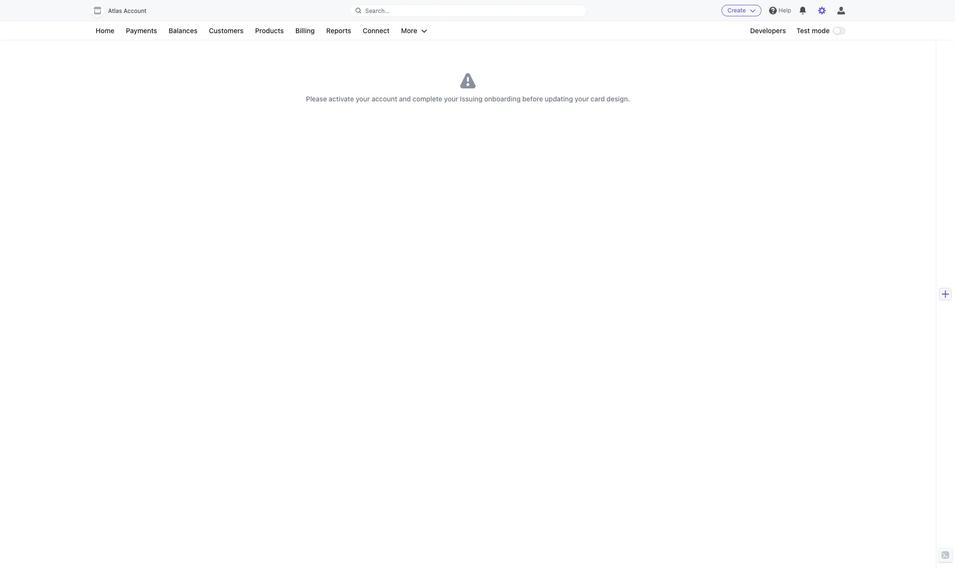 Task type: describe. For each thing, give the bounding box(es) containing it.
connect
[[363, 26, 390, 35]]

complete
[[413, 95, 443, 103]]

updating
[[545, 95, 573, 103]]

and
[[399, 95, 411, 103]]

account
[[124, 7, 147, 14]]

activate
[[329, 95, 354, 103]]

test
[[797, 26, 811, 35]]

design.
[[607, 95, 630, 103]]

atlas
[[108, 7, 122, 14]]

create button
[[722, 5, 762, 16]]

help button
[[766, 3, 796, 18]]

before
[[523, 95, 543, 103]]

account
[[372, 95, 398, 103]]

create
[[728, 7, 747, 14]]

home link
[[91, 25, 119, 37]]

please activate your account and complete your issuing onboarding before updating your card design.
[[306, 95, 630, 103]]

products
[[255, 26, 284, 35]]

billing
[[296, 26, 315, 35]]

mode
[[812, 26, 830, 35]]

customers link
[[204, 25, 249, 37]]

issuing
[[460, 95, 483, 103]]

reports
[[326, 26, 351, 35]]

test mode
[[797, 26, 830, 35]]



Task type: vqa. For each thing, say whether or not it's contained in the screenshot.
Search… "search box"
yes



Task type: locate. For each thing, give the bounding box(es) containing it.
reports link
[[322, 25, 356, 37]]

payments link
[[121, 25, 162, 37]]

products link
[[250, 25, 289, 37]]

1 horizontal spatial your
[[444, 95, 458, 103]]

payments
[[126, 26, 157, 35]]

2 your from the left
[[444, 95, 458, 103]]

atlas account
[[108, 7, 147, 14]]

balances link
[[164, 25, 202, 37]]

your
[[356, 95, 370, 103], [444, 95, 458, 103], [575, 95, 589, 103]]

notifications image
[[799, 7, 807, 14]]

your left issuing
[[444, 95, 458, 103]]

more button
[[397, 25, 432, 37]]

your left "card"
[[575, 95, 589, 103]]

balances
[[169, 26, 198, 35]]

home
[[96, 26, 114, 35]]

developers link
[[746, 25, 791, 37]]

connect link
[[358, 25, 395, 37]]

customers
[[209, 26, 244, 35]]

please
[[306, 95, 327, 103]]

Search… search field
[[350, 5, 586, 17]]

your right activate
[[356, 95, 370, 103]]

onboarding
[[485, 95, 521, 103]]

2 horizontal spatial your
[[575, 95, 589, 103]]

more
[[401, 26, 418, 35]]

card
[[591, 95, 605, 103]]

0 horizontal spatial your
[[356, 95, 370, 103]]

3 your from the left
[[575, 95, 589, 103]]

atlas account button
[[91, 4, 156, 17]]

developers
[[751, 26, 786, 35]]

1 your from the left
[[356, 95, 370, 103]]

Search… text field
[[350, 5, 586, 17]]

help
[[779, 7, 792, 14]]

billing link
[[291, 25, 320, 37]]

search…
[[366, 7, 390, 14]]



